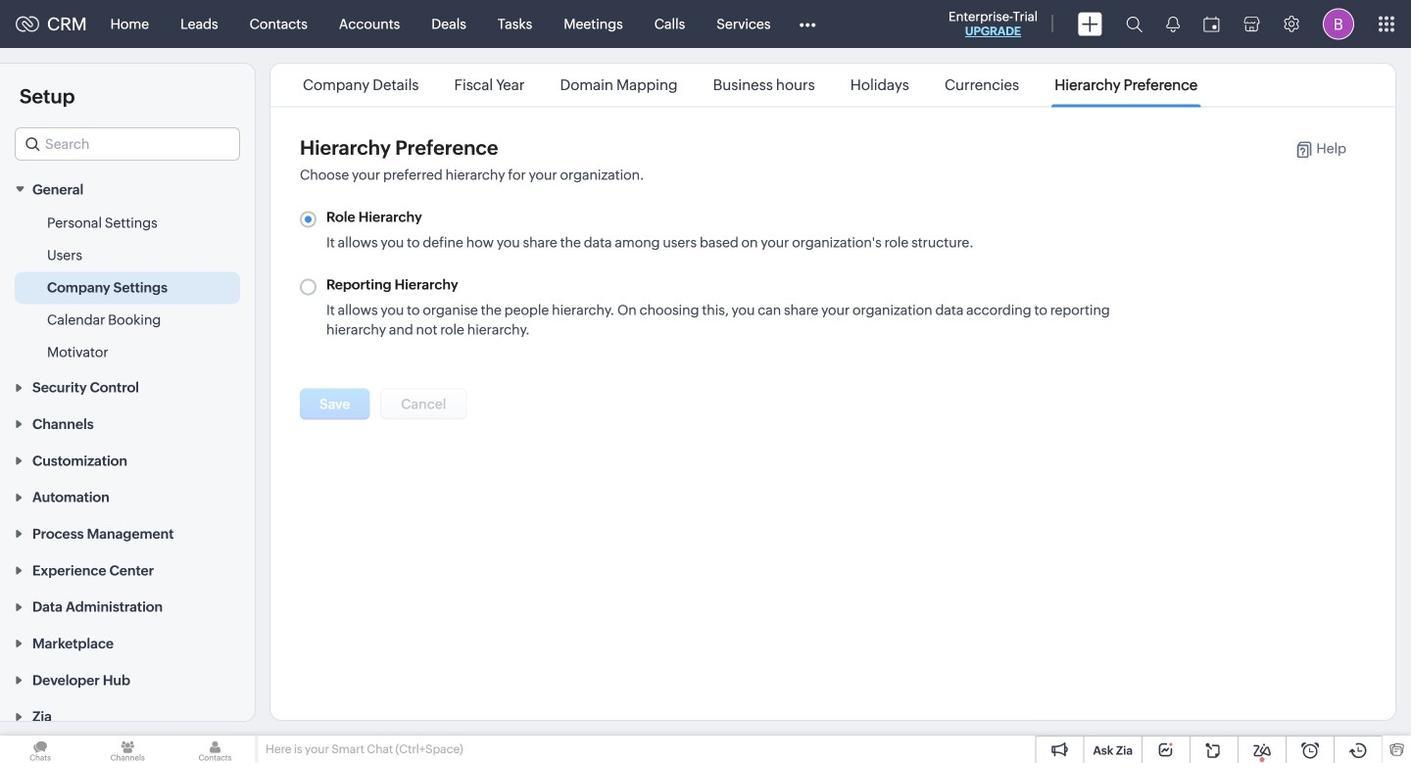 Task type: describe. For each thing, give the bounding box(es) containing it.
channels image
[[87, 736, 168, 764]]

signals element
[[1155, 0, 1192, 48]]

profile element
[[1312, 0, 1366, 48]]

Search text field
[[16, 128, 239, 160]]

calendar image
[[1204, 16, 1220, 32]]



Task type: vqa. For each thing, say whether or not it's contained in the screenshot.
Search field
no



Task type: locate. For each thing, give the bounding box(es) containing it.
create menu image
[[1078, 12, 1103, 36]]

profile image
[[1323, 8, 1355, 40]]

logo image
[[16, 16, 39, 32]]

signals image
[[1166, 16, 1180, 32]]

chats image
[[0, 736, 81, 764]]

Other Modules field
[[787, 8, 829, 40]]

region
[[0, 207, 255, 369]]

search element
[[1115, 0, 1155, 48]]

create menu element
[[1066, 0, 1115, 48]]

contacts image
[[175, 736, 255, 764]]

search image
[[1126, 16, 1143, 32]]

list
[[285, 64, 1216, 106]]

None field
[[15, 127, 240, 161]]



